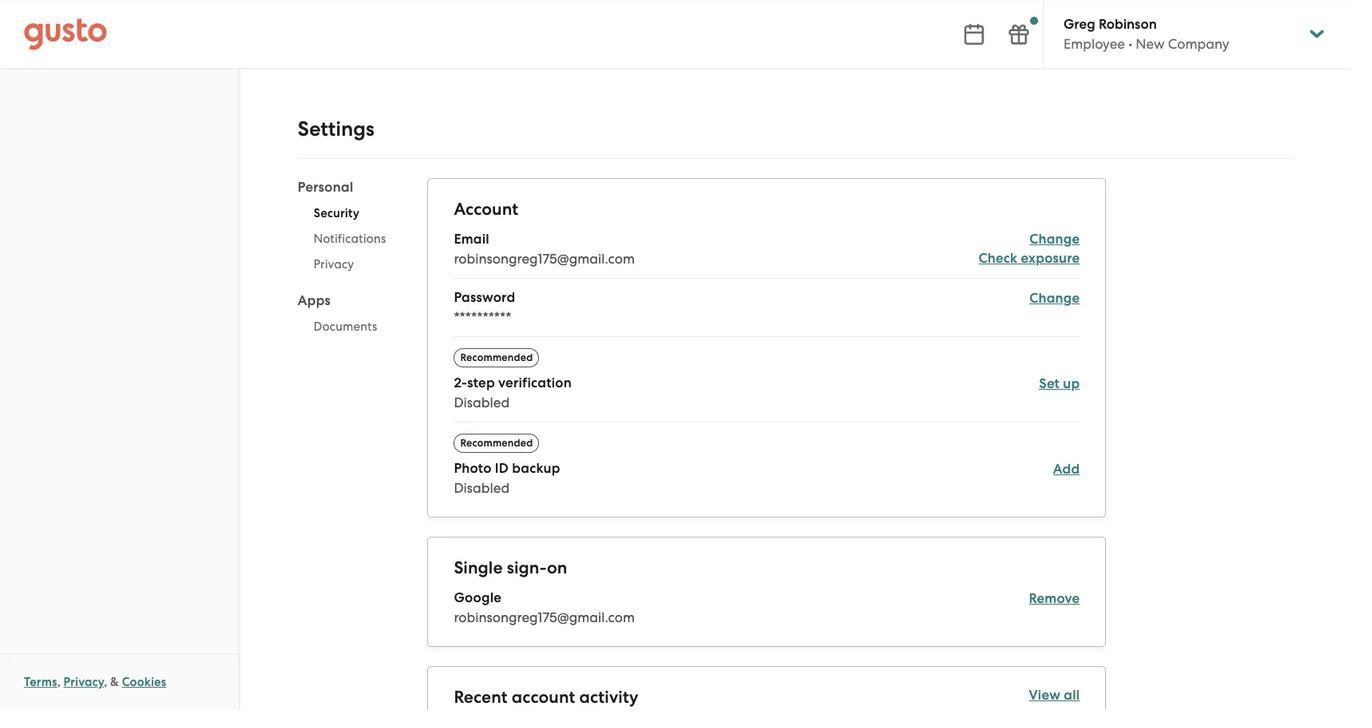 Task type: describe. For each thing, give the bounding box(es) containing it.
up
[[1064, 375, 1081, 392]]

security link
[[298, 201, 402, 226]]

documents link
[[298, 314, 402, 340]]

single sign-on group
[[454, 557, 1081, 627]]

change for change check exposure
[[1030, 231, 1081, 248]]

robinsongreg175@gmail.com for email
[[454, 251, 635, 267]]

•
[[1129, 36, 1133, 52]]

account group
[[454, 198, 1081, 498]]

apps
[[298, 292, 331, 309]]

1 horizontal spatial privacy link
[[298, 252, 402, 277]]

**********
[[454, 309, 512, 325]]

cookies button
[[122, 673, 166, 692]]

cookies
[[122, 675, 166, 690]]

google element
[[454, 589, 1081, 627]]

view
[[1030, 687, 1061, 704]]

disabled for photo
[[454, 480, 510, 496]]

password **********
[[454, 289, 516, 325]]

2-step verification element
[[454, 347, 1081, 423]]

notifications
[[314, 232, 386, 246]]

remove button
[[1030, 589, 1081, 609]]

remove
[[1030, 590, 1081, 607]]

terms
[[24, 675, 57, 690]]

home image
[[24, 18, 107, 50]]

disabled for 2-
[[454, 395, 510, 411]]

activity
[[580, 687, 639, 708]]

add button
[[1054, 460, 1081, 479]]

terms , privacy , & cookies
[[24, 675, 166, 690]]

email
[[454, 231, 490, 248]]

check
[[979, 250, 1018, 267]]

0 horizontal spatial privacy link
[[64, 675, 104, 690]]

robinson
[[1099, 16, 1158, 33]]

password element
[[454, 288, 1081, 337]]

photo id backup disabled
[[454, 460, 561, 496]]

set up link
[[1040, 375, 1081, 392]]

security
[[314, 206, 360, 221]]

robinsongreg175@gmail.com for google
[[454, 609, 635, 625]]



Task type: vqa. For each thing, say whether or not it's contained in the screenshot.
"tools" in the time tools dropdown button
no



Task type: locate. For each thing, give the bounding box(es) containing it.
2 robinsongreg175@gmail.com from the top
[[454, 609, 635, 625]]

change inside change check exposure
[[1030, 231, 1081, 248]]

account
[[512, 687, 576, 708]]

greg
[[1064, 16, 1096, 33]]

1 vertical spatial robinsongreg175@gmail.com
[[454, 609, 635, 625]]

privacy link
[[298, 252, 402, 277], [64, 675, 104, 690]]

account
[[454, 199, 519, 220]]

privacy link down notifications
[[298, 252, 402, 277]]

change up exposure
[[1030, 231, 1081, 248]]

google robinsongreg175@gmail.com
[[454, 589, 635, 625]]

0 horizontal spatial privacy
[[64, 675, 104, 690]]

change button down exposure
[[1030, 289, 1081, 308]]

verification
[[499, 375, 572, 391]]

greg robinson employee • new company
[[1064, 16, 1230, 52]]

privacy down notifications link
[[314, 257, 354, 272]]

&
[[110, 675, 119, 690]]

robinsongreg175@gmail.com inside google element
[[454, 609, 635, 625]]

group
[[298, 178, 402, 344]]

change for change
[[1030, 290, 1081, 307]]

disabled
[[454, 395, 510, 411], [454, 480, 510, 496]]

change down exposure
[[1030, 290, 1081, 307]]

robinsongreg175@gmail.com up 'password'
[[454, 251, 635, 267]]

recommended for step
[[461, 351, 533, 363]]

recommended up step
[[461, 351, 533, 363]]

0 vertical spatial robinsongreg175@gmail.com
[[454, 251, 635, 267]]

0 vertical spatial recommended
[[461, 351, 533, 363]]

on
[[547, 557, 568, 578]]

change
[[1030, 231, 1081, 248], [1030, 290, 1081, 307]]

1 recommended from the top
[[461, 351, 533, 363]]

change check exposure
[[979, 231, 1081, 267]]

gusto navigation element
[[0, 69, 239, 133]]

recent
[[454, 687, 508, 708]]

1 vertical spatial privacy
[[64, 675, 104, 690]]

settings
[[298, 117, 375, 141]]

recent account activity
[[454, 687, 639, 708]]

sign-
[[507, 557, 547, 578]]

set up
[[1040, 375, 1081, 392]]

recommended inside photo id backup element
[[461, 437, 533, 449]]

2 recommended from the top
[[461, 437, 533, 449]]

password
[[454, 289, 516, 306]]

2 change button from the top
[[1030, 289, 1081, 308]]

robinsongreg175@gmail.com inside the email element
[[454, 251, 635, 267]]

notifications link
[[298, 226, 402, 252]]

0 vertical spatial change
[[1030, 231, 1081, 248]]

1 horizontal spatial ,
[[104, 675, 107, 690]]

robinsongreg175@gmail.com down the on
[[454, 609, 635, 625]]

view all link
[[1030, 686, 1081, 705]]

view all
[[1030, 687, 1081, 704]]

step
[[468, 375, 495, 391]]

employee
[[1064, 36, 1126, 52]]

list
[[454, 230, 1081, 498]]

new
[[1136, 36, 1166, 52]]

terms link
[[24, 675, 57, 690]]

change button inside the email element
[[1030, 230, 1081, 249]]

disabled inside photo id backup disabled
[[454, 480, 510, 496]]

2-step verification disabled
[[454, 375, 572, 411]]

1 change button from the top
[[1030, 230, 1081, 249]]

1 robinsongreg175@gmail.com from the top
[[454, 251, 635, 267]]

disabled down photo
[[454, 480, 510, 496]]

check exposure link
[[979, 249, 1081, 268]]

1 disabled from the top
[[454, 395, 510, 411]]

backup
[[512, 460, 561, 477]]

1 vertical spatial recommended
[[461, 437, 533, 449]]

,
[[57, 675, 61, 690], [104, 675, 107, 690]]

recommended
[[461, 351, 533, 363], [461, 437, 533, 449]]

disabled down step
[[454, 395, 510, 411]]

1 vertical spatial privacy link
[[64, 675, 104, 690]]

2 change from the top
[[1030, 290, 1081, 307]]

photo id backup element
[[454, 432, 1081, 498]]

google
[[454, 589, 502, 606]]

0 vertical spatial disabled
[[454, 395, 510, 411]]

documents
[[314, 320, 378, 334]]

company
[[1169, 36, 1230, 52]]

privacy
[[314, 257, 354, 272], [64, 675, 104, 690]]

2 disabled from the top
[[454, 480, 510, 496]]

0 vertical spatial privacy link
[[298, 252, 402, 277]]

2-
[[454, 375, 468, 391]]

change button inside password element
[[1030, 289, 1081, 308]]

0 vertical spatial change button
[[1030, 230, 1081, 249]]

1 vertical spatial disabled
[[454, 480, 510, 496]]

0 vertical spatial privacy
[[314, 257, 354, 272]]

disabled inside 2-step verification disabled
[[454, 395, 510, 411]]

list containing email
[[454, 230, 1081, 498]]

recommended up the id
[[461, 437, 533, 449]]

id
[[495, 460, 509, 477]]

privacy left &
[[64, 675, 104, 690]]

1 change from the top
[[1030, 231, 1081, 248]]

set
[[1040, 375, 1060, 392]]

recommended for id
[[461, 437, 533, 449]]

group containing personal
[[298, 178, 402, 344]]

change button up exposure
[[1030, 230, 1081, 249]]

robinsongreg175@gmail.com
[[454, 251, 635, 267], [454, 609, 635, 625]]

add
[[1054, 461, 1081, 478]]

1 vertical spatial change button
[[1030, 289, 1081, 308]]

change button
[[1030, 230, 1081, 249], [1030, 289, 1081, 308]]

1 vertical spatial change
[[1030, 290, 1081, 307]]

single sign-on
[[454, 557, 568, 578]]

recommended inside 2-step verification element
[[461, 351, 533, 363]]

email robinsongreg175@gmail.com
[[454, 231, 635, 267]]

1 , from the left
[[57, 675, 61, 690]]

photo
[[454, 460, 492, 477]]

0 horizontal spatial ,
[[57, 675, 61, 690]]

exposure
[[1022, 250, 1081, 267]]

1 horizontal spatial privacy
[[314, 257, 354, 272]]

2 , from the left
[[104, 675, 107, 690]]

all
[[1065, 687, 1081, 704]]

email element
[[454, 230, 1081, 279]]

privacy link left &
[[64, 675, 104, 690]]

single
[[454, 557, 503, 578]]

personal
[[298, 179, 354, 196]]

change inside password element
[[1030, 290, 1081, 307]]



